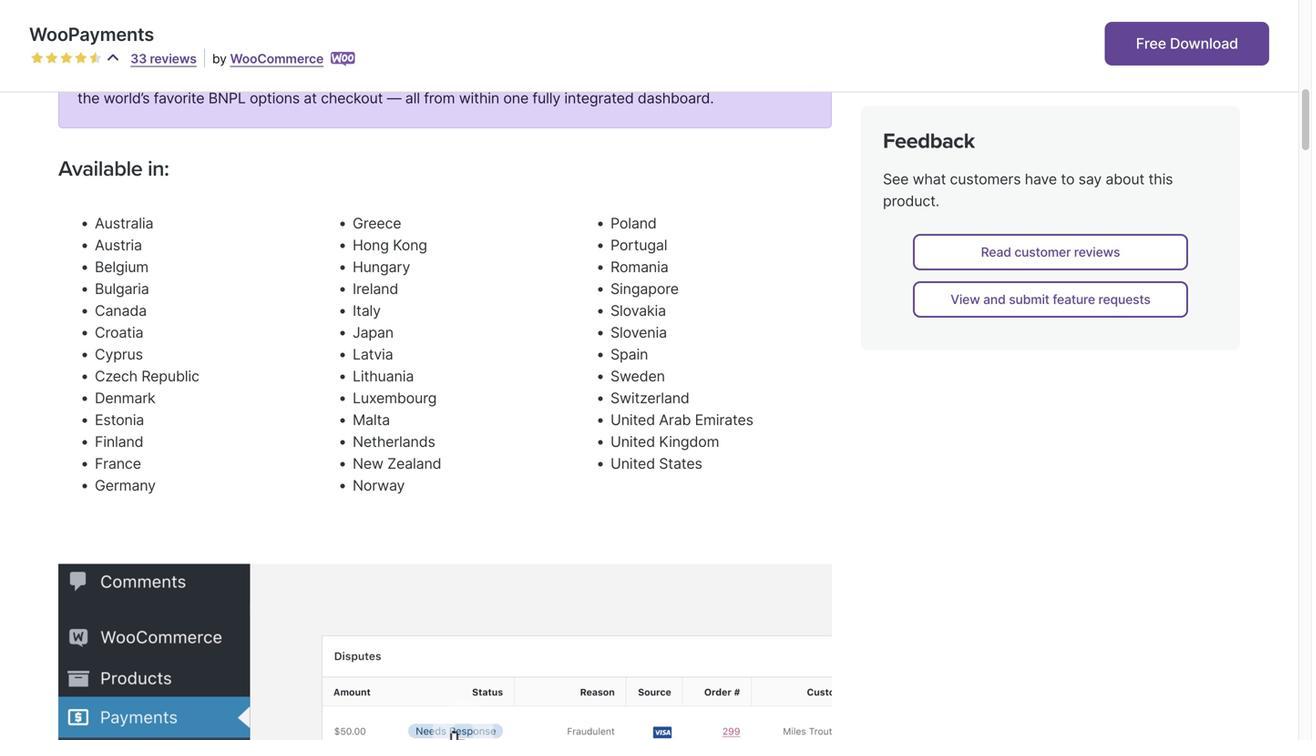 Task type: vqa. For each thing, say whether or not it's contained in the screenshot.
give
yes



Task type: locate. For each thing, give the bounding box(es) containing it.
have
[[1025, 170, 1057, 188]]

woopayments!
[[410, 22, 514, 40]]

reviews
[[150, 51, 197, 67], [1074, 244, 1120, 260]]

finland
[[95, 433, 143, 451]]

1 vertical spatial reviews
[[1074, 244, 1120, 260]]

slovenia
[[610, 324, 667, 342]]

all
[[405, 89, 420, 107]]

belgium
[[95, 258, 149, 276]]

download
[[1170, 35, 1238, 52]]

greece hong kong hungary ireland italy japan latvia lithuania luxembourg malta netherlands new zealand norway
[[353, 215, 441, 495]]

free download
[[1136, 35, 1238, 52]]

ireland
[[353, 280, 398, 298]]

3 united from the top
[[610, 455, 655, 473]]

spain
[[610, 346, 648, 364]]

singapore
[[610, 280, 679, 298]]

buying
[[615, 67, 660, 85]]

rate product 2 stars image
[[46, 52, 58, 65]]

the
[[77, 89, 100, 107]]

and up by
[[196, 22, 222, 40]]

give
[[479, 67, 508, 85]]

view
[[951, 292, 980, 307]]

switzerland
[[610, 390, 689, 407]]

and right view
[[983, 292, 1006, 307]]

—
[[387, 89, 401, 107]]

offer
[[780, 67, 812, 85]]

woopayments
[[29, 23, 154, 46]]

united
[[610, 411, 655, 429], [610, 433, 655, 451], [610, 455, 655, 473]]

average
[[172, 67, 226, 85]]

1 vertical spatial and
[[450, 67, 476, 85]]

your
[[139, 67, 168, 85]]

rate product 4 stars image
[[75, 52, 87, 65]]

customers
[[511, 67, 582, 85], [950, 170, 1021, 188]]

33 reviews
[[130, 51, 197, 67]]

0 horizontal spatial and
[[196, 22, 222, 40]]

2 united from the top
[[610, 433, 655, 451]]

feedback
[[883, 129, 975, 154]]

2 horizontal spatial and
[[983, 292, 1006, 307]]

0 vertical spatial united
[[610, 411, 655, 429]]

customers left the have
[[950, 170, 1021, 188]]

33 reviews link
[[130, 51, 197, 67]]

read customer reviews
[[981, 244, 1120, 260]]

available in:
[[58, 156, 169, 182]]

and inside increase your average order value, convert more sales, and give customers real buying power when you offer the world's favorite bnpl options at checkout — all from within one fully integrated dashboard.
[[450, 67, 476, 85]]

0 vertical spatial customers
[[511, 67, 582, 85]]

options
[[250, 89, 300, 107]]

cyprus
[[95, 346, 143, 364]]

free
[[1136, 35, 1166, 52]]

1 horizontal spatial reviews
[[1074, 244, 1120, 260]]

order
[[230, 67, 266, 85]]

zealand
[[387, 455, 441, 473]]

germany
[[95, 477, 156, 495]]

2 vertical spatial united
[[610, 455, 655, 473]]

say
[[1079, 170, 1102, 188]]

1 vertical spatial customers
[[950, 170, 1021, 188]]

1 united from the top
[[610, 411, 655, 429]]

reviews up your
[[150, 51, 197, 67]]

1 horizontal spatial customers
[[950, 170, 1021, 188]]

read
[[981, 244, 1011, 260]]

power
[[664, 67, 706, 85]]

bulgaria
[[95, 280, 149, 298]]

0 horizontal spatial reviews
[[150, 51, 197, 67]]

1 vertical spatial united
[[610, 433, 655, 451]]

you
[[751, 67, 776, 85]]

portugal
[[610, 237, 667, 254]]

customer
[[1014, 244, 1071, 260]]

submit
[[1009, 292, 1050, 307]]

australia austria belgium bulgaria canada croatia cyprus czech republic denmark estonia finland france germany
[[95, 215, 199, 495]]

to
[[1061, 170, 1075, 188]]

affirm
[[225, 22, 268, 40]]

reviews up feature
[[1074, 244, 1120, 260]]

this
[[1149, 170, 1173, 188]]

croatia
[[95, 324, 143, 342]]

customers up fully
[[511, 67, 582, 85]]

woocommerce link
[[230, 51, 324, 67]]

2 vertical spatial and
[[983, 292, 1006, 307]]

see
[[883, 170, 909, 188]]

1 horizontal spatial and
[[450, 67, 476, 85]]

0 horizontal spatial customers
[[511, 67, 582, 85]]

france
[[95, 455, 141, 473]]

by
[[212, 51, 227, 67]]

in:
[[148, 156, 169, 182]]

and
[[196, 22, 222, 40], [450, 67, 476, 85], [983, 292, 1006, 307]]

and up within
[[450, 67, 476, 85]]

are
[[272, 22, 294, 40]]

see what customers have to say about this product.
[[883, 170, 1173, 210]]

increase
[[77, 67, 135, 85]]

netherlands
[[353, 433, 435, 451]]

world's
[[103, 89, 150, 107]]

kingdom
[[659, 433, 719, 451]]

romania
[[610, 258, 668, 276]]

poland portugal romania singapore slovakia slovenia spain sweden switzerland united arab emirates united kingdom united states
[[610, 215, 753, 473]]

developed by woocommerce image
[[331, 52, 356, 67]]



Task type: describe. For each thing, give the bounding box(es) containing it.
rate product 1 star image
[[31, 52, 44, 65]]

favorite
[[154, 89, 205, 107]]

czech
[[95, 368, 137, 385]]

at
[[304, 89, 317, 107]]

hong
[[353, 237, 389, 254]]

klarna, afterpay, and affirm are now available in woopayments!
[[77, 22, 514, 40]]

estonia
[[95, 411, 144, 429]]

in
[[394, 22, 407, 40]]

republic
[[141, 368, 199, 385]]

integrated
[[564, 89, 634, 107]]

rate product 3 stars image
[[60, 52, 73, 65]]

available
[[58, 156, 142, 182]]

rate product 5 stars image
[[89, 52, 102, 65]]

klarna,
[[77, 22, 125, 40]]

canada
[[95, 302, 147, 320]]

reviews inside read customer reviews link
[[1074, 244, 1120, 260]]

denmark
[[95, 390, 155, 407]]

read customer reviews link
[[913, 234, 1188, 270]]

within
[[459, 89, 499, 107]]

slovakia
[[610, 302, 666, 320]]

by woocommerce
[[212, 51, 324, 67]]

bnpl
[[208, 89, 246, 107]]

about
[[1106, 170, 1145, 188]]

more
[[369, 67, 404, 85]]

now
[[297, 22, 327, 40]]

available
[[330, 22, 391, 40]]

product.
[[883, 192, 939, 210]]

view and submit feature requests link
[[913, 281, 1188, 318]]

poland
[[610, 215, 657, 232]]

when
[[710, 67, 747, 85]]

afterpay,
[[129, 22, 192, 40]]

33
[[130, 51, 147, 67]]

malta
[[353, 411, 390, 429]]

0 vertical spatial and
[[196, 22, 222, 40]]

lithuania
[[353, 368, 414, 385]]

view and submit feature requests
[[951, 292, 1151, 307]]

fully
[[533, 89, 560, 107]]

free download link
[[1105, 22, 1269, 66]]

0 vertical spatial reviews
[[150, 51, 197, 67]]

feature
[[1053, 292, 1095, 307]]

customers inside increase your average order value, convert more sales, and give customers real buying power when you offer the world's favorite bnpl options at checkout — all from within one fully integrated dashboard.
[[511, 67, 582, 85]]

woocommerce
[[230, 51, 324, 67]]

value,
[[270, 67, 310, 85]]

japan
[[353, 324, 394, 342]]

one
[[503, 89, 529, 107]]

dashboard.
[[638, 89, 714, 107]]

australia
[[95, 215, 153, 232]]

hungary
[[353, 258, 410, 276]]

sweden
[[610, 368, 665, 385]]

greece
[[353, 215, 401, 232]]

arab
[[659, 411, 691, 429]]

new
[[353, 455, 383, 473]]

customers inside the see what customers have to say about this product.
[[950, 170, 1021, 188]]

luxembourg
[[353, 390, 437, 407]]

kong
[[393, 237, 427, 254]]

emirates
[[695, 411, 753, 429]]

checkout
[[321, 89, 383, 107]]

austria
[[95, 237, 142, 254]]

states
[[659, 455, 702, 473]]

from
[[424, 89, 455, 107]]

italy
[[353, 302, 381, 320]]

increase your average order value, convert more sales, and give customers real buying power when you offer the world's favorite bnpl options at checkout — all from within one fully integrated dashboard.
[[77, 67, 812, 107]]

norway
[[353, 477, 405, 495]]

what
[[913, 170, 946, 188]]

real
[[586, 67, 611, 85]]

requests
[[1098, 292, 1151, 307]]

latvia
[[353, 346, 393, 364]]



